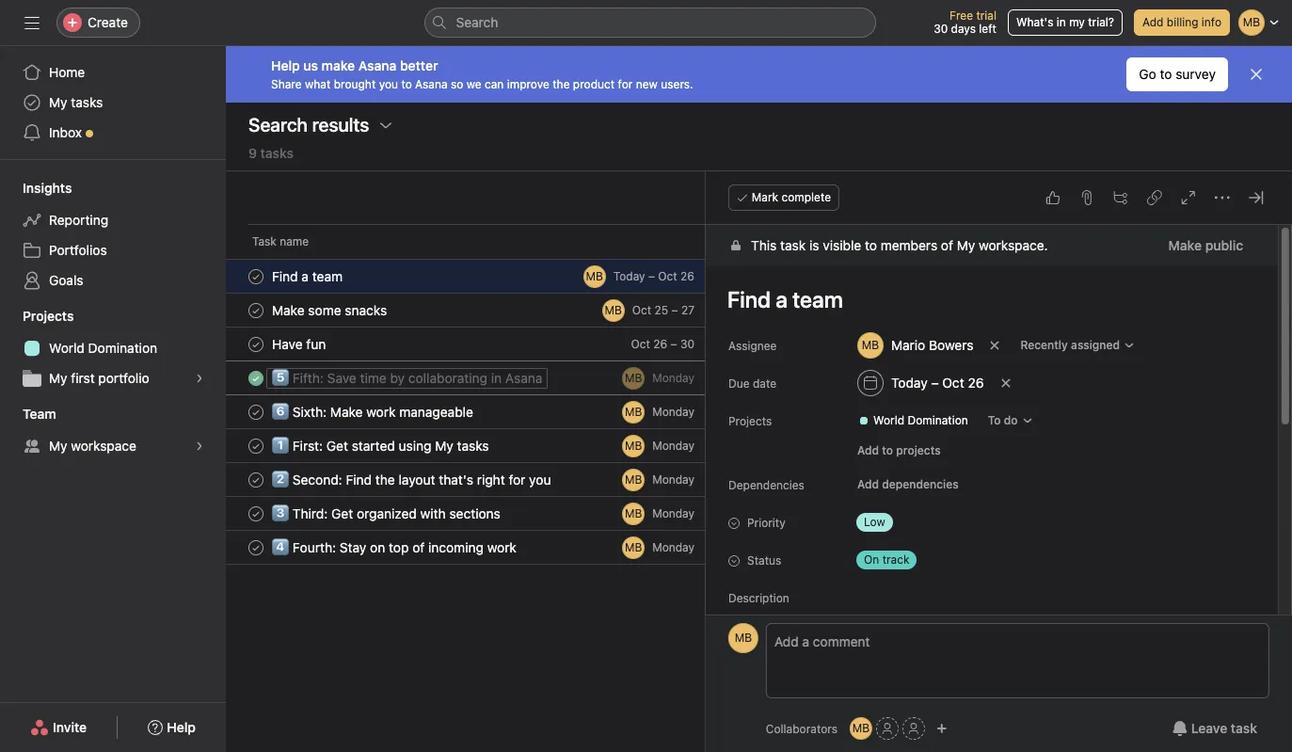 Task type: locate. For each thing, give the bounding box(es) containing it.
teams element
[[0, 397, 226, 465]]

row
[[249, 258, 706, 260], [226, 259, 1293, 294], [226, 293, 1293, 328], [226, 327, 1293, 362], [226, 361, 1293, 395], [226, 395, 1293, 429], [226, 428, 1293, 463], [226, 462, 1293, 497], [226, 496, 1293, 531], [226, 530, 1293, 565]]

leave task button
[[1161, 712, 1270, 746]]

7 completed checkbox from the top
[[245, 536, 267, 559]]

0 horizontal spatial today – oct 26
[[614, 269, 695, 283]]

monday for mb button inside the 5️⃣ fifth: save time by collaborating in asana 'cell'
[[653, 371, 695, 385]]

so
[[451, 77, 464, 91]]

0 horizontal spatial world domination link
[[11, 333, 215, 363]]

mb for mb button within 1️⃣ first: get started using my tasks cell
[[625, 438, 642, 452]]

1 horizontal spatial today – oct 26
[[892, 375, 984, 391]]

my left the first
[[49, 370, 67, 386]]

world domination link inside projects element
[[11, 333, 215, 363]]

trial?
[[1089, 15, 1115, 29]]

column header
[[706, 224, 819, 259]]

to right go
[[1161, 66, 1173, 82]]

today inside the 'find a team' dialog
[[892, 375, 928, 391]]

5 completed checkbox from the top
[[245, 435, 267, 457]]

2 vertical spatial add
[[858, 477, 879, 492]]

completed checkbox inside find a team cell
[[245, 265, 267, 288]]

to right visible
[[865, 237, 877, 253]]

0 horizontal spatial domination
[[88, 340, 157, 356]]

completed image
[[245, 265, 267, 288], [245, 367, 267, 389], [245, 468, 267, 491]]

0 vertical spatial completed checkbox
[[245, 265, 267, 288]]

3️⃣ third: get organized with sections cell
[[226, 496, 707, 531]]

main content containing this task is visible to members of my workspace.
[[706, 225, 1279, 752]]

world domination up my first portfolio
[[49, 340, 157, 356]]

9
[[249, 145, 257, 161]]

1 vertical spatial 26
[[654, 337, 668, 351]]

completed checkbox inside 2️⃣ second: find the layout that's right for you cell
[[245, 468, 267, 491]]

0 horizontal spatial task
[[781, 237, 806, 253]]

today down 'mario bowers' dropdown button
[[892, 375, 928, 391]]

search results
[[249, 114, 369, 136]]

completed checkbox for '2️⃣ second: find the layout that's right for you' text field
[[245, 468, 267, 491]]

task right leave
[[1232, 720, 1258, 736]]

26
[[681, 269, 695, 283], [654, 337, 668, 351], [968, 375, 984, 391]]

completed checkbox inside make some snacks cell
[[245, 299, 267, 322]]

today – oct 26 up 25
[[614, 269, 695, 283]]

1 completed image from the top
[[245, 299, 267, 322]]

today – oct 26
[[614, 269, 695, 283], [892, 375, 984, 391]]

tasks inside global element
[[71, 94, 103, 110]]

mb button inside 4️⃣ fourth: stay on top of incoming work cell
[[623, 536, 645, 559]]

1 vertical spatial 30
[[681, 337, 695, 351]]

to inside button
[[882, 444, 894, 458]]

go
[[1140, 66, 1157, 82]]

hide sidebar image
[[24, 15, 40, 30]]

on track button
[[849, 547, 962, 573]]

3 completed checkbox from the top
[[245, 367, 267, 389]]

help for help
[[167, 719, 196, 735]]

Task Name text field
[[715, 278, 1256, 321]]

main content
[[706, 225, 1279, 752]]

domination up projects
[[908, 413, 969, 427]]

to
[[1161, 66, 1173, 82], [401, 77, 412, 91], [865, 237, 877, 253], [882, 444, 894, 458]]

1 horizontal spatial tasks
[[261, 145, 294, 161]]

0 vertical spatial 30
[[934, 22, 948, 36]]

completed checkbox for 4️⃣ fourth: stay on top of incoming work text field
[[245, 536, 267, 559]]

today up oct 25 – 27
[[614, 269, 646, 283]]

mb inside 4️⃣ fourth: stay on top of incoming work cell
[[625, 540, 642, 554]]

projects down goals
[[23, 308, 74, 324]]

1 vertical spatial projects
[[729, 414, 772, 428]]

monday inside 5️⃣ fifth: save time by collaborating in asana 'cell'
[[653, 371, 695, 385]]

2 vertical spatial completed image
[[245, 468, 267, 491]]

mb inside 5️⃣ fifth: save time by collaborating in asana 'cell'
[[625, 371, 642, 385]]

domination
[[88, 340, 157, 356], [908, 413, 969, 427]]

my right of
[[957, 237, 976, 253]]

task inside button
[[1232, 720, 1258, 736]]

oct left 25
[[632, 303, 652, 317]]

remove assignee image
[[990, 340, 1001, 351]]

5 monday from the top
[[653, 507, 695, 521]]

world up the first
[[49, 340, 85, 356]]

–
[[649, 269, 655, 283], [672, 303, 678, 317], [671, 337, 678, 351], [932, 375, 939, 391]]

the
[[553, 77, 570, 91]]

members
[[881, 237, 938, 253]]

1 horizontal spatial world
[[874, 413, 905, 427]]

mb button inside 3️⃣ third: get organized with sections cell
[[623, 502, 645, 525]]

my workspace link
[[11, 431, 215, 461]]

asana
[[415, 77, 448, 91]]

mb button inside 6️⃣ sixth: make work manageable cell
[[623, 401, 645, 423]]

oct inside find a team cell
[[658, 269, 678, 283]]

– down oct 25 – 27
[[671, 337, 678, 351]]

to right you
[[401, 77, 412, 91]]

mb for mb button inside 4️⃣ fourth: stay on top of incoming work cell
[[625, 540, 642, 554]]

6 monday from the top
[[653, 540, 695, 555]]

0 vertical spatial today – oct 26
[[614, 269, 695, 283]]

completed checkbox inside have fun cell
[[245, 333, 267, 355]]

– left 27
[[672, 303, 678, 317]]

0 horizontal spatial tasks
[[71, 94, 103, 110]]

9 tasks button
[[249, 145, 294, 170]]

complete
[[782, 190, 831, 204]]

0 vertical spatial 26
[[681, 269, 695, 283]]

task for this
[[781, 237, 806, 253]]

projects down due date
[[729, 414, 772, 428]]

add for add billing info
[[1143, 15, 1164, 29]]

Completed checkbox
[[245, 265, 267, 288], [245, 502, 267, 525]]

assigned
[[1072, 338, 1120, 352]]

0 horizontal spatial projects
[[23, 308, 74, 324]]

30 down 27
[[681, 337, 695, 351]]

monday inside 4️⃣ fourth: stay on top of incoming work cell
[[653, 540, 695, 555]]

monday inside 1️⃣ first: get started using my tasks cell
[[653, 439, 695, 453]]

of
[[941, 237, 954, 253]]

domination up the portfolio
[[88, 340, 157, 356]]

0 vertical spatial tasks
[[71, 94, 103, 110]]

mb button for 3️⃣ third: get organized with sections cell
[[623, 502, 645, 525]]

mb inside 2️⃣ second: find the layout that's right for you cell
[[625, 472, 642, 486]]

0 vertical spatial add
[[1143, 15, 1164, 29]]

oct down oct 25 – 27
[[631, 337, 651, 351]]

1 vertical spatial domination
[[908, 413, 969, 427]]

billing
[[1167, 15, 1199, 29]]

mb button inside 5️⃣ fifth: save time by collaborating in asana 'cell'
[[623, 367, 645, 389]]

– inside find a team cell
[[649, 269, 655, 283]]

1 vertical spatial world
[[874, 413, 905, 427]]

2 horizontal spatial 26
[[968, 375, 984, 391]]

1 completed image from the top
[[245, 265, 267, 288]]

recently assigned
[[1021, 338, 1120, 352]]

0 vertical spatial task
[[781, 237, 806, 253]]

1 horizontal spatial today
[[892, 375, 928, 391]]

recently assigned button
[[1013, 332, 1144, 359]]

my up inbox
[[49, 94, 67, 110]]

completed image
[[245, 299, 267, 322], [245, 333, 267, 355], [245, 401, 267, 423], [245, 435, 267, 457], [245, 502, 267, 525], [245, 536, 267, 559]]

completed checkbox for 6️⃣ sixth: make work manageable text box
[[245, 401, 267, 423]]

1 vertical spatial world domination
[[874, 413, 969, 427]]

mark complete button
[[729, 185, 840, 211]]

26 up 27
[[681, 269, 695, 283]]

2 completed image from the top
[[245, 367, 267, 389]]

assignee
[[729, 339, 777, 353]]

26 down 25
[[654, 337, 668, 351]]

1 monday from the top
[[653, 371, 695, 385]]

4 completed checkbox from the top
[[245, 401, 267, 423]]

portfolio
[[98, 370, 149, 386]]

1 vertical spatial tasks
[[261, 145, 294, 161]]

monday
[[653, 371, 695, 385], [653, 405, 695, 419], [653, 439, 695, 453], [653, 473, 695, 487], [653, 507, 695, 521], [653, 540, 695, 555]]

full screen image
[[1182, 190, 1197, 205]]

world domination
[[49, 340, 157, 356], [874, 413, 969, 427]]

monday for mb button within 6️⃣ sixth: make work manageable cell
[[653, 405, 695, 419]]

completed checkbox inside 4️⃣ fourth: stay on top of incoming work cell
[[245, 536, 267, 559]]

task left is
[[781, 237, 806, 253]]

3 completed image from the top
[[245, 401, 267, 423]]

what's in my trial?
[[1017, 15, 1115, 29]]

help inside help us make asana better share what brought you to asana so we can improve the product for new users.
[[271, 57, 300, 73]]

– down mario bowers
[[932, 375, 939, 391]]

add left billing
[[1143, 15, 1164, 29]]

0 horizontal spatial 26
[[654, 337, 668, 351]]

oct down bowers
[[943, 375, 965, 391]]

world domination link
[[11, 333, 215, 363], [851, 411, 976, 430]]

2 completed image from the top
[[245, 333, 267, 355]]

1 vertical spatial completed image
[[245, 367, 267, 389]]

completed image inside 1️⃣ first: get started using my tasks cell
[[245, 435, 267, 457]]

6 completed image from the top
[[245, 536, 267, 559]]

mb button inside 2️⃣ second: find the layout that's right for you cell
[[623, 468, 645, 491]]

world domination link up projects
[[851, 411, 976, 430]]

0 horizontal spatial today
[[614, 269, 646, 283]]

1 horizontal spatial 30
[[934, 22, 948, 36]]

5 completed image from the top
[[245, 502, 267, 525]]

invite
[[53, 719, 87, 735]]

mb
[[586, 269, 604, 283], [605, 303, 622, 317], [625, 371, 642, 385], [625, 404, 642, 419], [625, 438, 642, 452], [625, 472, 642, 486], [625, 506, 642, 520], [625, 540, 642, 554], [735, 631, 752, 645], [853, 721, 870, 735]]

row up assignee
[[226, 293, 1293, 328]]

monday inside 6️⃣ sixth: make work manageable cell
[[653, 405, 695, 419]]

today
[[614, 269, 646, 283], [892, 375, 928, 391]]

completed image for 1️⃣ first: get started using my tasks "text box"
[[245, 435, 267, 457]]

tasks right 9
[[261, 145, 294, 161]]

status
[[748, 554, 782, 568]]

my workspace
[[49, 438, 136, 454]]

1 vertical spatial completed checkbox
[[245, 502, 267, 525]]

add subtask image
[[1114, 190, 1129, 205]]

row containing oct 26
[[226, 327, 1293, 362]]

mb button inside 1️⃣ first: get started using my tasks cell
[[623, 435, 645, 457]]

completed image for the have fun text field
[[245, 333, 267, 355]]

completed checkbox for 5️⃣ fifth: save time by collaborating in asana text field
[[245, 367, 267, 389]]

survey
[[1176, 66, 1217, 82]]

mb button
[[584, 265, 606, 288], [602, 299, 625, 322], [623, 367, 645, 389], [623, 401, 645, 423], [623, 435, 645, 457], [623, 468, 645, 491], [623, 502, 645, 525], [623, 536, 645, 559], [729, 623, 759, 653], [850, 718, 873, 740]]

add inside button
[[858, 444, 879, 458]]

completed image inside 6️⃣ sixth: make work manageable cell
[[245, 401, 267, 423]]

0 vertical spatial completed image
[[245, 265, 267, 288]]

add up low
[[858, 477, 879, 492]]

reporting
[[49, 212, 108, 228]]

1 horizontal spatial world domination link
[[851, 411, 976, 430]]

help inside dropdown button
[[167, 719, 196, 735]]

tasks for my tasks
[[71, 94, 103, 110]]

add for add to projects
[[858, 444, 879, 458]]

1 completed checkbox from the top
[[245, 299, 267, 322]]

completed image inside have fun cell
[[245, 333, 267, 355]]

0 horizontal spatial help
[[167, 719, 196, 735]]

1 completed checkbox from the top
[[245, 265, 267, 288]]

projects element
[[0, 299, 226, 397]]

4️⃣ fourth: stay on top of incoming work cell
[[226, 530, 707, 565]]

help
[[271, 57, 300, 73], [167, 719, 196, 735]]

mb inside 6️⃣ sixth: make work manageable cell
[[625, 404, 642, 419]]

mb inside 3️⃣ third: get organized with sections cell
[[625, 506, 642, 520]]

world
[[49, 340, 85, 356], [874, 413, 905, 427]]

track
[[883, 553, 910, 567]]

projects button
[[0, 307, 74, 326]]

0 horizontal spatial world
[[49, 340, 85, 356]]

my first portfolio
[[49, 370, 149, 386]]

actions image
[[379, 118, 394, 133]]

2 monday from the top
[[653, 405, 695, 419]]

1 horizontal spatial world domination
[[874, 413, 969, 427]]

make
[[322, 57, 355, 73]]

1 vertical spatial task
[[1232, 720, 1258, 736]]

0 likes. click to like this task image
[[1046, 190, 1061, 205]]

0 vertical spatial world domination
[[49, 340, 157, 356]]

world domination up projects
[[874, 413, 969, 427]]

my inside global element
[[49, 94, 67, 110]]

6 completed checkbox from the top
[[245, 468, 267, 491]]

home
[[49, 64, 85, 80]]

my for my tasks
[[49, 94, 67, 110]]

completed image inside 2️⃣ second: find the layout that's right for you cell
[[245, 468, 267, 491]]

due
[[729, 377, 750, 391]]

4 monday from the top
[[653, 473, 695, 487]]

mb inside 1️⃣ first: get started using my tasks cell
[[625, 438, 642, 452]]

1️⃣ First: Get started using My tasks text field
[[268, 436, 495, 455]]

can
[[485, 77, 504, 91]]

monday for mb button within the 3️⃣ third: get organized with sections cell
[[653, 507, 695, 521]]

more actions for this task image
[[1216, 190, 1231, 205]]

completed image inside find a team cell
[[245, 265, 267, 288]]

find a team dialog
[[706, 171, 1293, 752]]

to do button
[[980, 408, 1042, 434]]

add left projects
[[858, 444, 879, 458]]

monday for mb button inside 4️⃣ fourth: stay on top of incoming work cell
[[653, 540, 695, 555]]

completed image inside 5️⃣ fifth: save time by collaborating in asana 'cell'
[[245, 367, 267, 389]]

monday inside 3️⃣ third: get organized with sections cell
[[653, 507, 695, 521]]

to inside help us make asana better share what brought you to asana so we can improve the product for new users.
[[401, 77, 412, 91]]

projects inside dropdown button
[[23, 308, 74, 324]]

domination inside projects element
[[88, 340, 157, 356]]

my inside projects element
[[49, 370, 67, 386]]

5️⃣ fifth: save time by collaborating in asana cell
[[226, 361, 707, 395]]

1 vertical spatial world domination link
[[851, 411, 976, 430]]

world domination link up the portfolio
[[11, 333, 215, 363]]

priority
[[748, 516, 786, 530]]

main content inside the 'find a team' dialog
[[706, 225, 1279, 752]]

add inside button
[[858, 477, 879, 492]]

1 vertical spatial add
[[858, 444, 879, 458]]

collaborators
[[766, 722, 838, 736]]

dismiss image
[[1250, 67, 1265, 82]]

26 left "clear due date" icon
[[968, 375, 984, 391]]

0 horizontal spatial 30
[[681, 337, 695, 351]]

0 vertical spatial world domination link
[[11, 333, 215, 363]]

tasks down home
[[71, 94, 103, 110]]

2 completed checkbox from the top
[[245, 502, 267, 525]]

oct
[[658, 269, 678, 283], [632, 303, 652, 317], [631, 337, 651, 351], [943, 375, 965, 391]]

1 vertical spatial today – oct 26
[[892, 375, 984, 391]]

mb button inside make some snacks cell
[[602, 299, 625, 322]]

30 left days
[[934, 22, 948, 36]]

close details image
[[1250, 190, 1265, 205]]

mb button inside find a team cell
[[584, 265, 606, 288]]

0 vertical spatial world
[[49, 340, 85, 356]]

2️⃣ second: find the layout that's right for you cell
[[226, 462, 707, 497]]

completed checkbox inside 6️⃣ sixth: make work manageable cell
[[245, 401, 267, 423]]

tasks for 9 tasks
[[261, 145, 294, 161]]

2 vertical spatial 26
[[968, 375, 984, 391]]

to inside button
[[1161, 66, 1173, 82]]

0 vertical spatial help
[[271, 57, 300, 73]]

0 vertical spatial domination
[[88, 340, 157, 356]]

my down team
[[49, 438, 67, 454]]

completed image inside make some snacks cell
[[245, 299, 267, 322]]

row down dependencies at the bottom right of the page
[[226, 496, 1293, 531]]

1 horizontal spatial help
[[271, 57, 300, 73]]

team
[[23, 406, 56, 422]]

2 completed checkbox from the top
[[245, 333, 267, 355]]

my inside the teams element
[[49, 438, 67, 454]]

today – oct 26 down mario bowers
[[892, 375, 984, 391]]

task name row
[[226, 224, 1293, 259]]

world up add to projects
[[874, 413, 905, 427]]

mb inside make some snacks cell
[[605, 303, 622, 317]]

0 vertical spatial today
[[614, 269, 646, 283]]

brought
[[334, 77, 376, 91]]

completed image inside 3️⃣ third: get organized with sections cell
[[245, 502, 267, 525]]

mb inside find a team cell
[[586, 269, 604, 283]]

1 vertical spatial help
[[167, 719, 196, 735]]

– up 25
[[649, 269, 655, 283]]

my for my workspace
[[49, 438, 67, 454]]

1 horizontal spatial 26
[[681, 269, 695, 283]]

Make some snacks text field
[[268, 301, 393, 320]]

add or remove collaborators image
[[937, 723, 948, 734]]

goals link
[[11, 266, 215, 296]]

completed checkbox inside 1️⃣ first: get started using my tasks cell
[[245, 435, 267, 457]]

add billing info
[[1143, 15, 1222, 29]]

mb for mb button in the make some snacks cell
[[605, 303, 622, 317]]

clear due date image
[[1000, 378, 1012, 389]]

row up date
[[226, 327, 1293, 362]]

completed checkbox inside 3️⃣ third: get organized with sections cell
[[245, 502, 267, 525]]

to left projects
[[882, 444, 894, 458]]

oct up oct 25 – 27
[[658, 269, 678, 283]]

left
[[980, 22, 997, 36]]

task
[[252, 234, 277, 249]]

low
[[864, 515, 886, 529]]

1 horizontal spatial domination
[[908, 413, 969, 427]]

this task is visible to members of my workspace.
[[751, 237, 1049, 253]]

help button
[[136, 711, 208, 745]]

4 completed image from the top
[[245, 435, 267, 457]]

0 horizontal spatial world domination
[[49, 340, 157, 356]]

completed checkbox inside 5️⃣ fifth: save time by collaborating in asana 'cell'
[[245, 367, 267, 389]]

completed image inside 4️⃣ fourth: stay on top of incoming work cell
[[245, 536, 267, 559]]

row up make some snacks cell
[[249, 258, 706, 260]]

add dependencies
[[858, 477, 959, 492]]

what's in my trial? button
[[1008, 9, 1123, 36]]

1 horizontal spatial task
[[1232, 720, 1258, 736]]

search list box
[[424, 8, 876, 38]]

completed image for 6️⃣ sixth: make work manageable text box
[[245, 401, 267, 423]]

3 monday from the top
[[653, 439, 695, 453]]

tree grid
[[226, 259, 1293, 565]]

1 horizontal spatial projects
[[729, 414, 772, 428]]

workspace
[[71, 438, 136, 454]]

task
[[781, 237, 806, 253], [1232, 720, 1258, 736]]

projects
[[23, 308, 74, 324], [729, 414, 772, 428]]

banner
[[226, 46, 1293, 103]]

1 vertical spatial today
[[892, 375, 928, 391]]

Completed checkbox
[[245, 299, 267, 322], [245, 333, 267, 355], [245, 367, 267, 389], [245, 401, 267, 423], [245, 435, 267, 457], [245, 468, 267, 491], [245, 536, 267, 559]]

my
[[49, 94, 67, 110], [957, 237, 976, 253], [49, 370, 67, 386], [49, 438, 67, 454]]

tasks inside button
[[261, 145, 294, 161]]

monday inside 2️⃣ second: find the layout that's right for you cell
[[653, 473, 695, 487]]

3 completed image from the top
[[245, 468, 267, 491]]

add inside button
[[1143, 15, 1164, 29]]

0 vertical spatial projects
[[23, 308, 74, 324]]



Task type: vqa. For each thing, say whether or not it's contained in the screenshot.
the topmost the Send
no



Task type: describe. For each thing, give the bounding box(es) containing it.
25
[[655, 303, 669, 317]]

mb button for 4️⃣ fourth: stay on top of incoming work cell
[[623, 536, 645, 559]]

portfolios link
[[11, 235, 215, 266]]

dependencies
[[882, 477, 959, 492]]

mb button for 6️⃣ sixth: make work manageable cell
[[623, 401, 645, 423]]

users.
[[661, 77, 694, 91]]

6️⃣ Sixth: Make work manageable text field
[[268, 403, 479, 421]]

help for help us make asana better share what brought you to asana so we can improve the product for new users.
[[271, 57, 300, 73]]

3️⃣ Third: Get organized with sections text field
[[268, 504, 506, 523]]

row down assignee
[[226, 361, 1293, 395]]

what
[[305, 77, 331, 91]]

– inside make some snacks cell
[[672, 303, 678, 317]]

Find a team text field
[[268, 267, 348, 286]]

go to survey
[[1140, 66, 1217, 82]]

new
[[636, 77, 658, 91]]

you
[[379, 77, 398, 91]]

mark
[[752, 190, 779, 204]]

mb for mb button inside find a team cell
[[586, 269, 604, 283]]

30 inside the free trial 30 days left
[[934, 22, 948, 36]]

today – oct 26 inside the 'find a team' dialog
[[892, 375, 984, 391]]

make public
[[1169, 237, 1244, 253]]

first
[[71, 370, 95, 386]]

name
[[280, 234, 309, 249]]

add for add dependencies
[[858, 477, 879, 492]]

26 inside find a team cell
[[681, 269, 695, 283]]

inbox
[[49, 124, 82, 140]]

team button
[[0, 405, 56, 424]]

completed image for 3️⃣ third: get organized with sections text field
[[245, 502, 267, 525]]

completed checkbox for 1️⃣ first: get started using my tasks "text box"
[[245, 435, 267, 457]]

completed image for 4️⃣ fourth: stay on top of incoming work text field
[[245, 536, 267, 559]]

Have fun text field
[[268, 335, 332, 354]]

tree grid containing mb
[[226, 259, 1293, 565]]

oct 25 – 27
[[632, 303, 695, 317]]

task for leave
[[1232, 720, 1258, 736]]

create button
[[56, 8, 140, 38]]

bowers
[[929, 337, 974, 353]]

global element
[[0, 46, 226, 159]]

oct inside have fun cell
[[631, 337, 651, 351]]

inbox link
[[11, 118, 215, 148]]

goals
[[49, 272, 83, 288]]

product
[[573, 77, 615, 91]]

mark complete
[[752, 190, 831, 204]]

mb for mb button inside the 5️⃣ fifth: save time by collaborating in asana 'cell'
[[625, 371, 642, 385]]

find a team cell
[[226, 259, 707, 294]]

today – oct 26 inside find a team cell
[[614, 269, 695, 283]]

is
[[810, 237, 820, 253]]

2️⃣ Second: Find the layout that's right for you text field
[[268, 470, 557, 489]]

my inside main content
[[957, 237, 976, 253]]

search button
[[424, 8, 876, 38]]

mario
[[892, 337, 926, 353]]

world inside main content
[[874, 413, 905, 427]]

world domination inside main content
[[874, 413, 969, 427]]

info
[[1202, 15, 1222, 29]]

mb for mb button within 2️⃣ second: find the layout that's right for you cell
[[625, 472, 642, 486]]

see details, my workspace image
[[194, 441, 205, 452]]

attachments: add a file to this task, find a team image
[[1080, 190, 1095, 205]]

add to projects
[[858, 444, 941, 458]]

27
[[682, 303, 695, 317]]

my tasks
[[49, 94, 103, 110]]

add to projects button
[[849, 438, 950, 464]]

mb for mb button within 6️⃣ sixth: make work manageable cell
[[625, 404, 642, 419]]

mb for mb button within the 3️⃣ third: get organized with sections cell
[[625, 506, 642, 520]]

date
[[753, 377, 777, 391]]

completed image for 5️⃣ fifth: save time by collaborating in asana text field
[[245, 367, 267, 389]]

– inside main content
[[932, 375, 939, 391]]

completed checkbox for 3️⃣ third: get organized with sections text field
[[245, 502, 267, 525]]

we
[[467, 77, 482, 91]]

row up priority
[[226, 462, 1293, 497]]

make public button
[[1157, 229, 1256, 263]]

30 inside have fun cell
[[681, 337, 695, 351]]

search
[[456, 14, 499, 30]]

4️⃣ Fourth: Stay on top of incoming work text field
[[268, 538, 522, 557]]

mb button for find a team cell
[[584, 265, 606, 288]]

completed checkbox for find a team text box
[[245, 265, 267, 288]]

row down the this
[[226, 259, 1293, 294]]

invite button
[[18, 711, 99, 745]]

mario bowers
[[892, 337, 974, 353]]

share
[[271, 77, 302, 91]]

my tasks link
[[11, 88, 215, 118]]

completed image for make some snacks text box
[[245, 299, 267, 322]]

world inside projects element
[[49, 340, 85, 356]]

recently
[[1021, 338, 1068, 352]]

mb button for 1️⃣ first: get started using my tasks cell
[[623, 435, 645, 457]]

– inside have fun cell
[[671, 337, 678, 351]]

portfolios
[[49, 242, 107, 258]]

mario bowers button
[[849, 329, 982, 363]]

26 inside have fun cell
[[654, 337, 668, 351]]

monday for mb button within 2️⃣ second: find the layout that's right for you cell
[[653, 473, 695, 487]]

9 tasks
[[249, 145, 294, 161]]

this
[[751, 237, 777, 253]]

have fun cell
[[226, 327, 707, 362]]

add dependencies button
[[849, 472, 968, 498]]

help us make asana better share what brought you to asana so we can improve the product for new users.
[[271, 57, 694, 91]]

improve
[[507, 77, 550, 91]]

copy task link image
[[1148, 190, 1163, 205]]

days
[[952, 22, 976, 36]]

domination inside main content
[[908, 413, 969, 427]]

completed image for find a team text box
[[245, 265, 267, 288]]

do
[[1004, 413, 1018, 427]]

task name
[[252, 234, 309, 249]]

insights
[[23, 180, 72, 196]]

completed checkbox for the have fun text field
[[245, 333, 267, 355]]

in
[[1057, 15, 1067, 29]]

make some snacks cell
[[226, 293, 707, 328]]

oct inside main content
[[943, 375, 965, 391]]

dependencies
[[729, 478, 805, 492]]

row down date
[[226, 395, 1293, 429]]

home link
[[11, 57, 215, 88]]

workspace.
[[979, 237, 1049, 253]]

5️⃣ Fifth: Save time by collaborating in Asana text field
[[268, 369, 548, 387]]

free trial 30 days left
[[934, 8, 997, 36]]

create
[[88, 14, 128, 30]]

26 inside the 'find a team' dialog
[[968, 375, 984, 391]]

trial
[[977, 8, 997, 23]]

1️⃣ first: get started using my tasks cell
[[226, 428, 707, 463]]

row up dependencies at the bottom right of the page
[[226, 428, 1293, 463]]

completed image for '2️⃣ second: find the layout that's right for you' text field
[[245, 468, 267, 491]]

projects inside main content
[[729, 414, 772, 428]]

world domination link inside main content
[[851, 411, 976, 430]]

banner containing help us make asana better
[[226, 46, 1293, 103]]

row up description
[[226, 530, 1293, 565]]

completed checkbox for make some snacks text box
[[245, 299, 267, 322]]

oct inside make some snacks cell
[[632, 303, 652, 317]]

mb button for 5️⃣ fifth: save time by collaborating in asana 'cell'
[[623, 367, 645, 389]]

low button
[[849, 509, 962, 536]]

reporting link
[[11, 205, 215, 235]]

mb button for make some snacks cell
[[602, 299, 625, 322]]

monday for mb button within 1️⃣ first: get started using my tasks cell
[[653, 439, 695, 453]]

6️⃣ sixth: make work manageable cell
[[226, 395, 707, 429]]

today inside find a team cell
[[614, 269, 646, 283]]

world domination inside projects element
[[49, 340, 157, 356]]

my for my first portfolio
[[49, 370, 67, 386]]

see details, my first portfolio image
[[194, 373, 205, 384]]

projects
[[897, 444, 941, 458]]

to do
[[988, 413, 1018, 427]]

to
[[988, 413, 1001, 427]]

what's
[[1017, 15, 1054, 29]]

on track
[[864, 553, 910, 567]]

mb button for 2️⃣ second: find the layout that's right for you cell
[[623, 468, 645, 491]]

leave task
[[1192, 720, 1258, 736]]

insights element
[[0, 171, 226, 299]]



